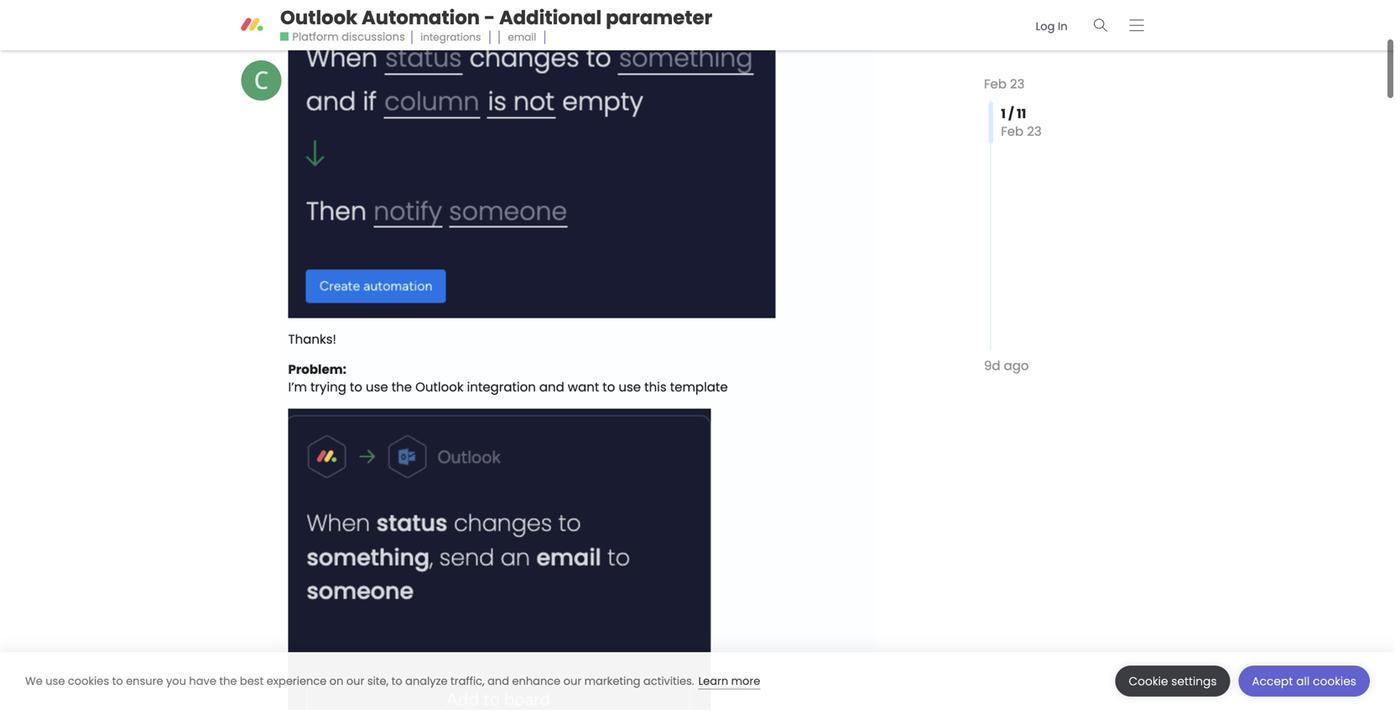 Task type: describe. For each thing, give the bounding box(es) containing it.
outlook up discussions at the left top of the page
[[370, 7, 419, 25]]

log
[[1036, 19, 1055, 34]]

email link
[[499, 26, 545, 48]]

dialog containing cookie settings
[[0, 653, 1395, 711]]

the inside "problem: i'm trying to use the outlook integration and want to use this template"
[[392, 378, 412, 396]]

automation
[[422, 7, 496, 25]]

integrations
[[421, 30, 481, 44]]

0 vertical spatial feb
[[984, 75, 1007, 93]]

log in button
[[1027, 12, 1077, 40]]

integration
[[467, 378, 536, 396]]

automation!!
[[649, 7, 731, 25]]

learn
[[698, 674, 728, 689]]

outlook automation - additional parameter platform discussions
[[280, 4, 712, 45]]

cookies for use
[[68, 674, 109, 689]]

platform discussions link
[[280, 29, 405, 45]]

the inside dialog
[[219, 674, 237, 689]]

screenshot 2024-02-23 at 5.13.38 pm image
[[288, 25, 776, 318]]

log in navigation
[[1021, 7, 1155, 43]]

feb inside 1 / 11 feb 23
[[1001, 122, 1024, 141]]

parameter
[[606, 4, 712, 31]]

feb 23 link
[[984, 75, 1025, 93]]

cookie settings
[[1129, 674, 1217, 690]]

more
[[731, 674, 760, 689]]

/
[[1008, 105, 1014, 123]]

0 horizontal spatial 23
[[1010, 75, 1025, 93]]

have
[[189, 674, 216, 689]]

all
[[1296, 674, 1310, 690]]

look
[[516, 7, 541, 25]]

want inside "problem: i'm trying to use the outlook integration and want to use this template"
[[568, 378, 599, 396]]

accept all cookies button
[[1239, 666, 1370, 697]]

and inside dialog
[[488, 674, 509, 689]]

feb 23
[[984, 75, 1025, 93]]

0 vertical spatial the
[[346, 7, 367, 25]]

outlook inside "problem: i'm trying to use the outlook integration and want to use this template"
[[415, 378, 464, 396]]

2 horizontal spatial use
[[619, 378, 641, 396]]

platform
[[292, 29, 339, 45]]

2 our from the left
[[564, 674, 582, 689]]

search image
[[1094, 19, 1108, 31]]

settings
[[1172, 674, 1217, 690]]

menu image
[[1130, 19, 1144, 31]]

marketing
[[584, 674, 641, 689]]

we for we use cookies to ensure you have the best experience on our site, to analyze traffic, and enhance our marketing activities. learn more
[[25, 674, 43, 689]]

9d ago link
[[984, 357, 1029, 375]]

use inside dialog
[[45, 674, 65, 689]]

0 horizontal spatial want
[[312, 7, 343, 25]]

in
[[1058, 19, 1068, 34]]



Task type: vqa. For each thing, say whether or not it's contained in the screenshot.
Contact Support's Contact
no



Task type: locate. For each thing, give the bounding box(es) containing it.
tags list
[[411, 26, 554, 48]]

outlook left integration
[[415, 378, 464, 396]]

traffic,
[[451, 674, 485, 689]]

1 vertical spatial and
[[488, 674, 509, 689]]

0 horizontal spatial the
[[219, 674, 237, 689]]

1 horizontal spatial and
[[539, 378, 564, 396]]

and right traffic,
[[488, 674, 509, 689]]

1 / 11 feb 23
[[1001, 105, 1042, 141]]

outlook automation - additional parameter link
[[280, 4, 712, 31]]

problem:
[[288, 361, 346, 379]]

our right "on"
[[346, 674, 364, 689]]

1 horizontal spatial want
[[568, 378, 599, 396]]

1 horizontal spatial the
[[346, 7, 367, 25]]

best
[[240, 674, 264, 689]]

the left best
[[219, 674, 237, 689]]

we want the outlook automation to look like this monday automation!!
[[288, 7, 734, 25]]

site,
[[367, 674, 389, 689]]

9d ago
[[984, 357, 1029, 375]]

1 horizontal spatial we
[[288, 7, 308, 25]]

trying
[[310, 378, 346, 396]]

0 horizontal spatial we
[[25, 674, 43, 689]]

our right enhance
[[564, 674, 582, 689]]

like
[[545, 7, 565, 25]]

1 vertical spatial feb
[[1001, 122, 1024, 141]]

0 vertical spatial want
[[312, 7, 343, 25]]

and right integration
[[539, 378, 564, 396]]

and inside "problem: i'm trying to use the outlook integration and want to use this template"
[[539, 378, 564, 396]]

to
[[500, 7, 512, 25], [350, 378, 362, 396], [603, 378, 615, 396], [112, 674, 123, 689], [391, 674, 402, 689]]

1 vertical spatial 23
[[1027, 122, 1042, 141]]

dialog
[[0, 653, 1395, 711]]

2 cookies from the left
[[1313, 674, 1357, 690]]

1 vertical spatial this
[[644, 378, 667, 396]]

-
[[484, 4, 495, 31]]

1 cookies from the left
[[68, 674, 109, 689]]

you
[[166, 674, 186, 689]]

23
[[1010, 75, 1025, 93], [1027, 122, 1042, 141]]

ago
[[1004, 357, 1029, 375]]

the
[[346, 7, 367, 25], [392, 378, 412, 396], [219, 674, 237, 689]]

0 horizontal spatial this
[[569, 7, 591, 25]]

1 horizontal spatial this
[[644, 378, 667, 396]]

i'm
[[288, 378, 307, 396]]

feb up 1
[[984, 75, 1007, 93]]

1 horizontal spatial use
[[366, 378, 388, 396]]

2 vertical spatial the
[[219, 674, 237, 689]]

0 vertical spatial and
[[539, 378, 564, 396]]

ensure
[[126, 674, 163, 689]]

23 right 11
[[1027, 122, 1042, 141]]

the up platform discussions link at the left of page
[[346, 7, 367, 25]]

cookies for all
[[1313, 674, 1357, 690]]

and
[[539, 378, 564, 396], [488, 674, 509, 689]]

thanks!
[[288, 331, 336, 349]]

automation
[[362, 4, 480, 31]]

feb down feb 23 link
[[1001, 122, 1024, 141]]

want
[[312, 7, 343, 25], [568, 378, 599, 396]]

discussions
[[342, 29, 405, 45]]

cookie
[[1129, 674, 1168, 690]]

1 vertical spatial we
[[25, 674, 43, 689]]

outlook right monday community forum image
[[280, 4, 358, 31]]

1 horizontal spatial our
[[564, 674, 582, 689]]

0 horizontal spatial cookies
[[68, 674, 109, 689]]

our
[[346, 674, 364, 689], [564, 674, 582, 689]]

cookies left ensure
[[68, 674, 109, 689]]

2 horizontal spatial the
[[392, 378, 412, 396]]

cookies
[[68, 674, 109, 689], [1313, 674, 1357, 690]]

on
[[330, 674, 343, 689]]

analyze
[[405, 674, 448, 689]]

1
[[1001, 105, 1006, 123]]

template
[[670, 378, 728, 396]]

9d
[[984, 357, 1001, 375]]

email
[[508, 30, 536, 44]]

enhance
[[512, 674, 561, 689]]

log in
[[1036, 19, 1068, 34]]

activities.
[[643, 674, 694, 689]]

the right trying
[[392, 378, 412, 396]]

cookie settings button
[[1116, 666, 1230, 697]]

learn more link
[[698, 674, 760, 690]]

this right like
[[569, 7, 591, 25]]

screenshot 2024-02-23 at 5.00.48 pm image
[[288, 409, 711, 711]]

outlook
[[280, 4, 358, 31], [370, 7, 419, 25], [415, 378, 464, 396]]

cookies right the all
[[1313, 674, 1357, 690]]

this inside "problem: i'm trying to use the outlook integration and want to use this template"
[[644, 378, 667, 396]]

monday
[[594, 7, 645, 25]]

accept all cookies
[[1252, 674, 1357, 690]]

feb
[[984, 75, 1007, 93], [1001, 122, 1024, 141]]

we for we want the outlook automation to look like this monday automation!!
[[288, 7, 308, 25]]

we
[[288, 7, 308, 25], [25, 674, 43, 689]]

0 horizontal spatial use
[[45, 674, 65, 689]]

1 horizontal spatial cookies
[[1313, 674, 1357, 690]]

0 vertical spatial this
[[569, 7, 591, 25]]

1 our from the left
[[346, 674, 364, 689]]

we use cookies to ensure you have the best experience on our site, to analyze traffic, and enhance our marketing activities. learn more
[[25, 674, 760, 689]]

11
[[1017, 105, 1026, 123]]

accept
[[1252, 674, 1293, 690]]

outlook inside outlook automation - additional parameter platform discussions
[[280, 4, 358, 31]]

we inside dialog
[[25, 674, 43, 689]]

want right integration
[[568, 378, 599, 396]]

1 vertical spatial the
[[392, 378, 412, 396]]

1 vertical spatial want
[[568, 378, 599, 396]]

23 inside 1 / 11 feb 23
[[1027, 122, 1042, 141]]

problem: i'm trying to use the outlook integration and want to use this template
[[288, 361, 728, 396]]

23 up 11
[[1010, 75, 1025, 93]]

0 vertical spatial we
[[288, 7, 308, 25]]

additional
[[499, 4, 602, 31]]

monday community forum image
[[240, 13, 264, 37]]

1 horizontal spatial 23
[[1027, 122, 1042, 141]]

cookies inside accept all cookies button
[[1313, 674, 1357, 690]]

want up platform
[[312, 7, 343, 25]]

0 vertical spatial 23
[[1010, 75, 1025, 93]]

0 horizontal spatial and
[[488, 674, 509, 689]]

experience
[[267, 674, 327, 689]]

use
[[366, 378, 388, 396], [619, 378, 641, 396], [45, 674, 65, 689]]

this left template
[[644, 378, 667, 396]]

this
[[569, 7, 591, 25], [644, 378, 667, 396]]

0 horizontal spatial our
[[346, 674, 364, 689]]

integrations link
[[411, 26, 490, 48]]



